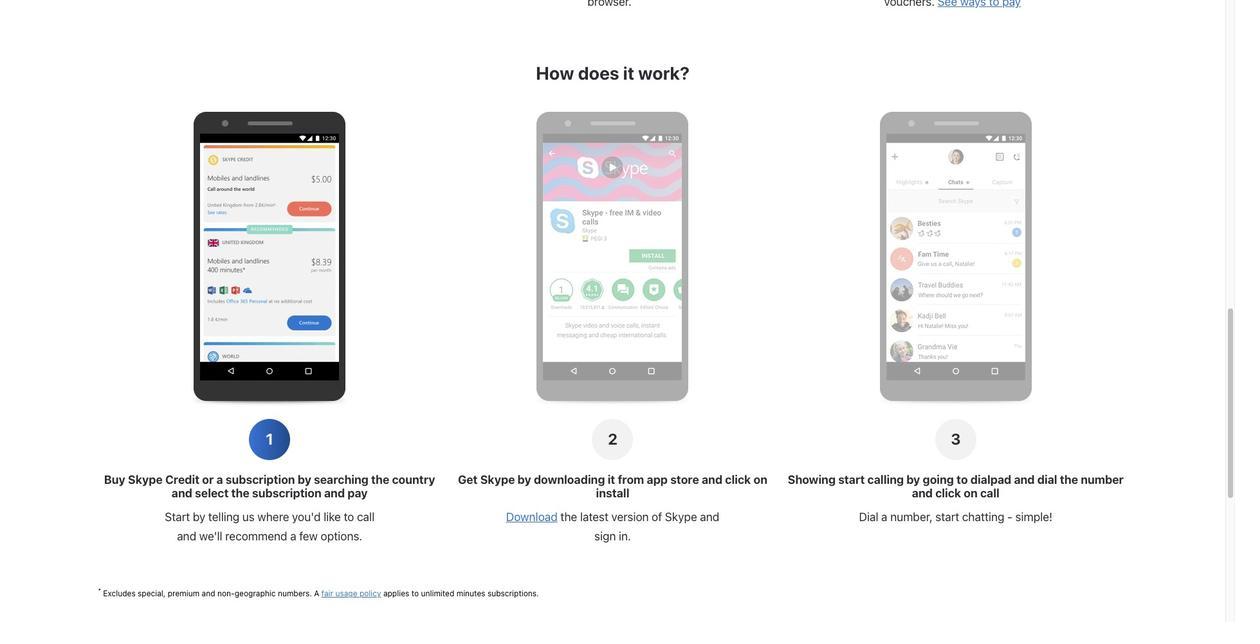 Task type: vqa. For each thing, say whether or not it's contained in the screenshot.
start in Showing start calling by going to dialpad and dial the number and click on call
yes



Task type: locate. For each thing, give the bounding box(es) containing it.
1 horizontal spatial start
[[936, 511, 960, 525]]

2 horizontal spatial skype
[[665, 511, 697, 525]]

how
[[536, 62, 574, 84]]

1 vertical spatial subscription
[[252, 487, 322, 501]]

click down going
[[936, 487, 962, 501]]

applies
[[384, 590, 410, 599]]

1 horizontal spatial call
[[981, 487, 1000, 501]]

0 horizontal spatial skype
[[128, 474, 163, 487]]

0 horizontal spatial on
[[754, 474, 768, 487]]

0 vertical spatial on
[[754, 474, 768, 487]]

on down dialpad
[[964, 487, 978, 501]]

and
[[702, 474, 723, 487], [1015, 474, 1035, 487], [172, 487, 192, 501], [324, 487, 345, 501], [912, 487, 933, 501], [700, 511, 720, 525], [177, 530, 196, 544], [202, 590, 215, 599]]

click right store
[[725, 474, 751, 487]]

country
[[392, 474, 435, 487]]

by left going
[[907, 474, 921, 487]]

going
[[923, 474, 954, 487]]

0 vertical spatial subscription
[[226, 474, 295, 487]]

0 vertical spatial to
[[957, 474, 968, 487]]

1 horizontal spatial on
[[964, 487, 978, 501]]

and right of
[[700, 511, 720, 525]]

subscription up us
[[226, 474, 295, 487]]

get skype by downloading it from app store and click on install image
[[543, 134, 683, 381]]

policy
[[360, 590, 381, 599]]

by
[[298, 474, 311, 487], [518, 474, 531, 487], [907, 474, 921, 487], [193, 511, 205, 525]]

and right store
[[702, 474, 723, 487]]

subscription up where
[[252, 487, 322, 501]]

0 vertical spatial it
[[623, 62, 635, 84]]

1 vertical spatial on
[[964, 487, 978, 501]]

start
[[839, 474, 865, 487], [936, 511, 960, 525]]

2 horizontal spatial a
[[882, 511, 888, 525]]

by right start
[[193, 511, 205, 525]]

does
[[578, 62, 620, 84]]

it right does
[[623, 62, 635, 84]]

to
[[957, 474, 968, 487], [344, 511, 354, 525], [412, 590, 419, 599]]

start down showing start calling by going to dialpad and dial the number and click on call
[[936, 511, 960, 525]]

a right or
[[217, 474, 223, 487]]

0 horizontal spatial a
[[217, 474, 223, 487]]

where
[[258, 511, 289, 525]]

0 vertical spatial click
[[725, 474, 751, 487]]

and down start
[[177, 530, 196, 544]]

special,
[[138, 590, 166, 599]]

the left latest
[[561, 511, 577, 525]]

click inside showing start calling by going to dialpad and dial the number and click on call
[[936, 487, 962, 501]]

pay
[[348, 487, 368, 501]]

0 vertical spatial start
[[839, 474, 865, 487]]

options.
[[321, 530, 362, 544]]

and inside get skype by downloading it from app store and click on install
[[702, 474, 723, 487]]

call inside start by telling us where you'd like to call and we'll recommend a few options.
[[357, 511, 375, 525]]

and inside * excludes special, premium and non-geographic numbers. a fair usage policy applies to unlimited minutes subscriptions.
[[202, 590, 215, 599]]

skype inside get skype by downloading it from app store and click on install
[[481, 474, 515, 487]]

0 horizontal spatial start
[[839, 474, 865, 487]]

skype
[[128, 474, 163, 487], [481, 474, 515, 487], [665, 511, 697, 525]]

fair
[[322, 590, 333, 599]]

to right like
[[344, 511, 354, 525]]

to inside showing start calling by going to dialpad and dial the number and click on call
[[957, 474, 968, 487]]

1 vertical spatial to
[[344, 511, 354, 525]]

1 horizontal spatial to
[[412, 590, 419, 599]]

start by telling us where you'd like to call and we'll recommend a few options.
[[165, 511, 375, 544]]

1 horizontal spatial a
[[290, 530, 296, 544]]

click
[[725, 474, 751, 487], [936, 487, 962, 501]]

subscription
[[226, 474, 295, 487], [252, 487, 322, 501]]

the up us
[[231, 487, 250, 501]]

a left few
[[290, 530, 296, 544]]

1 vertical spatial call
[[357, 511, 375, 525]]

how does it work?
[[536, 62, 690, 84]]

0 horizontal spatial it
[[608, 474, 615, 487]]

by inside start by telling us where you'd like to call and we'll recommend a few options.
[[193, 511, 205, 525]]

start left calling
[[839, 474, 865, 487]]

you'd
[[292, 511, 321, 525]]

a inside the buy skype credit or a subscription by searching the country and select the subscription and pay
[[217, 474, 223, 487]]

and inside download the latest version of skype and sign in.
[[700, 511, 720, 525]]

1 vertical spatial it
[[608, 474, 615, 487]]

install
[[596, 487, 630, 501]]

2 vertical spatial to
[[412, 590, 419, 599]]

chatting
[[963, 511, 1005, 525]]

the right dial at the right bottom of page
[[1060, 474, 1079, 487]]

the
[[371, 474, 390, 487], [1060, 474, 1079, 487], [231, 487, 250, 501], [561, 511, 577, 525]]

number,
[[891, 511, 933, 525]]

showing start calling by going to dialpad and dial the number and click on call
[[788, 474, 1124, 501]]

on left showing
[[754, 474, 768, 487]]

numbers.
[[278, 590, 312, 599]]

by inside get skype by downloading it from app store and click on install
[[518, 474, 531, 487]]

buy
[[104, 474, 125, 487]]

by up download link
[[518, 474, 531, 487]]

to right applies
[[412, 590, 419, 599]]

dial
[[859, 511, 879, 525]]

skype right of
[[665, 511, 697, 525]]

start inside showing start calling by going to dialpad and dial the number and click on call
[[839, 474, 865, 487]]

0 vertical spatial a
[[217, 474, 223, 487]]

0 horizontal spatial to
[[344, 511, 354, 525]]

0 vertical spatial call
[[981, 487, 1000, 501]]

non-
[[217, 590, 235, 599]]

to right going
[[957, 474, 968, 487]]

store
[[671, 474, 699, 487]]

skype inside download the latest version of skype and sign in.
[[665, 511, 697, 525]]

it up install at the bottom of page
[[608, 474, 615, 487]]

simple!
[[1016, 511, 1053, 525]]

fair usage policy link
[[322, 590, 381, 599]]

subscriptions.
[[488, 590, 539, 599]]

on
[[754, 474, 768, 487], [964, 487, 978, 501]]

2 horizontal spatial to
[[957, 474, 968, 487]]

skype right get
[[481, 474, 515, 487]]

0 horizontal spatial call
[[357, 511, 375, 525]]

skype inside the buy skype credit or a subscription by searching the country and select the subscription and pay
[[128, 474, 163, 487]]

1
[[266, 431, 274, 449]]

call down pay
[[357, 511, 375, 525]]

call
[[981, 487, 1000, 501], [357, 511, 375, 525]]

download the latest version of skype and sign in.
[[506, 511, 720, 544]]

by left searching
[[298, 474, 311, 487]]

start
[[165, 511, 190, 525]]

a right "dial"
[[882, 511, 888, 525]]

skype right "buy"
[[128, 474, 163, 487]]

1 vertical spatial click
[[936, 487, 962, 501]]

it
[[623, 62, 635, 84], [608, 474, 615, 487]]

1 horizontal spatial skype
[[481, 474, 515, 487]]

3
[[951, 431, 961, 449]]

* excludes special, premium and non-geographic numbers. a fair usage policy applies to unlimited minutes subscriptions.
[[98, 588, 539, 599]]

and left 'non-'
[[202, 590, 215, 599]]

a
[[217, 474, 223, 487], [882, 511, 888, 525], [290, 530, 296, 544]]

2 vertical spatial a
[[290, 530, 296, 544]]

call down dialpad
[[981, 487, 1000, 501]]

geographic
[[235, 590, 276, 599]]

the inside showing start calling by going to dialpad and dial the number and click on call
[[1060, 474, 1079, 487]]

on inside showing start calling by going to dialpad and dial the number and click on call
[[964, 487, 978, 501]]

0 horizontal spatial click
[[725, 474, 751, 487]]

from
[[618, 474, 644, 487]]

1 horizontal spatial click
[[936, 487, 962, 501]]



Task type: describe. For each thing, give the bounding box(es) containing it.
recommend
[[225, 530, 287, 544]]

dialpad
[[971, 474, 1012, 487]]

to inside * excludes special, premium and non-geographic numbers. a fair usage policy applies to unlimited minutes subscriptions.
[[412, 590, 419, 599]]

number
[[1081, 474, 1124, 487]]

a
[[314, 590, 319, 599]]

2
[[608, 431, 618, 449]]

get skype by downloading it from app store and click on install
[[458, 474, 768, 501]]

like
[[324, 511, 341, 525]]

on inside get skype by downloading it from app store and click on install
[[754, 474, 768, 487]]

of
[[652, 511, 662, 525]]

usage
[[336, 590, 358, 599]]

call inside showing start calling by going to dialpad and dial the number and click on call
[[981, 487, 1000, 501]]

dial a number, start chatting - simple!
[[859, 511, 1053, 525]]

work?
[[638, 62, 690, 84]]

searching
[[314, 474, 369, 487]]

calling
[[868, 474, 904, 487]]

a inside start by telling us where you'd like to call and we'll recommend a few options.
[[290, 530, 296, 544]]

download link
[[506, 511, 558, 525]]

and inside start by telling us where you'd like to call and we'll recommend a few options.
[[177, 530, 196, 544]]

app
[[647, 474, 668, 487]]

the left country
[[371, 474, 390, 487]]

by inside the buy skype credit or a subscription by searching the country and select the subscription and pay
[[298, 474, 311, 487]]

minutes
[[457, 590, 486, 599]]

to inside start by telling us where you'd like to call and we'll recommend a few options.
[[344, 511, 354, 525]]

or
[[202, 474, 214, 487]]

it inside get skype by downloading it from app store and click on install
[[608, 474, 615, 487]]

the inside download the latest version of skype and sign in.
[[561, 511, 577, 525]]

and down searching
[[324, 487, 345, 501]]

we'll
[[199, 530, 222, 544]]

and down the credit on the left bottom of the page
[[172, 487, 192, 501]]

premium
[[168, 590, 200, 599]]

excludes
[[103, 590, 136, 599]]

sign
[[595, 530, 616, 544]]

1 horizontal spatial it
[[623, 62, 635, 84]]

few
[[299, 530, 318, 544]]

select
[[195, 487, 229, 501]]

and left dial at the right bottom of page
[[1015, 474, 1035, 487]]

-
[[1008, 511, 1013, 525]]

get
[[458, 474, 478, 487]]

1 vertical spatial a
[[882, 511, 888, 525]]

buy skype credit or a subscription by searching the country and select the subscription and pay
[[104, 474, 435, 501]]

and down going
[[912, 487, 933, 501]]

skype for 2
[[481, 474, 515, 487]]

skype for 1
[[128, 474, 163, 487]]

showing start calling by going to dialpad and dial the number and click on call image
[[887, 134, 1026, 381]]

telling
[[208, 511, 240, 525]]

us
[[242, 511, 255, 525]]

dial
[[1038, 474, 1058, 487]]

unlimited
[[421, 590, 455, 599]]

latest
[[580, 511, 609, 525]]

1 vertical spatial start
[[936, 511, 960, 525]]

*
[[98, 588, 101, 595]]

credit
[[165, 474, 200, 487]]

click inside get skype by downloading it from app store and click on install
[[725, 474, 751, 487]]

by inside showing start calling by going to dialpad and dial the number and click on call
[[907, 474, 921, 487]]

download
[[506, 511, 558, 525]]

showing
[[788, 474, 836, 487]]

downloading
[[534, 474, 605, 487]]

in.
[[619, 530, 631, 544]]

version
[[612, 511, 649, 525]]

buy skype credit or a subscription by searching the country and select the subscription and pay image
[[200, 134, 339, 381]]



